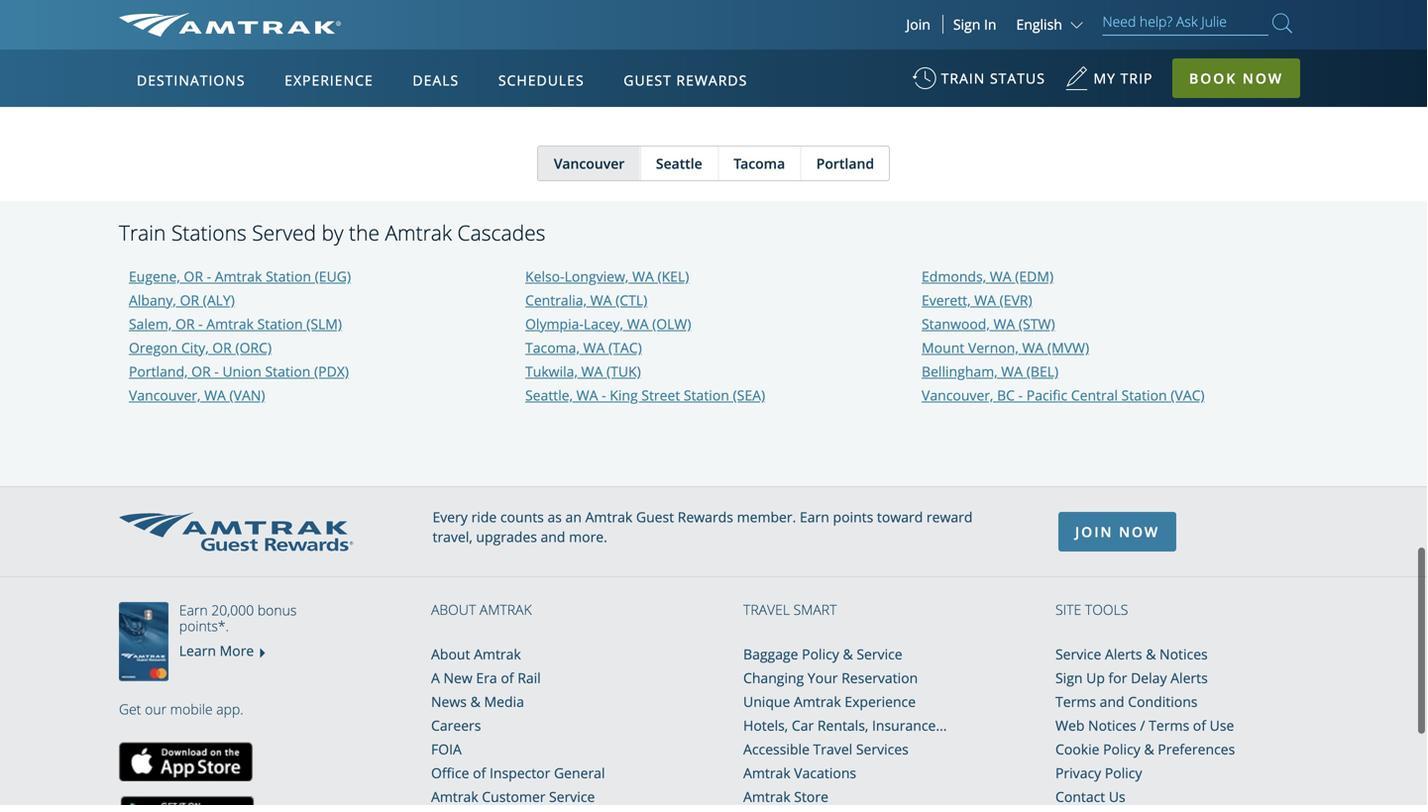Task type: describe. For each thing, give the bounding box(es) containing it.
sets,
[[190, 34, 219, 53]]

upgrades
[[476, 528, 537, 547]]

earn 20,000 bonus points*. learn more
[[179, 601, 297, 661]]

earn inside earn 20,000 bonus points*. learn more
[[179, 601, 208, 620]]

reservation
[[842, 669, 918, 688]]

app.
[[216, 700, 243, 719]]

0 horizontal spatial alerts
[[1105, 645, 1142, 664]]

sun
[[163, 34, 186, 53]]

train
[[119, 218, 166, 247]]

join for join
[[906, 15, 931, 34]]

bc
[[997, 386, 1015, 405]]

vancouver, wa (van) link
[[129, 386, 265, 405]]

experience inside "baggage policy & service changing your reservation unique amtrak experience hotels, car rentals, insurance... accessible travel services amtrak vacations"
[[845, 693, 916, 712]]

or left (aly)
[[180, 291, 199, 310]]

station up (orc)
[[257, 315, 303, 334]]

1 horizontal spatial notices
[[1160, 645, 1208, 664]]

& inside about amtrak a new era of rail news & media careers foia office of inspector general
[[470, 693, 481, 712]]

watch
[[223, 34, 261, 53]]

media
[[484, 693, 524, 712]]

0 horizontal spatial terms
[[1056, 693, 1096, 712]]

albany,
[[129, 291, 176, 310]]

1 horizontal spatial alerts
[[1171, 669, 1208, 688]]

train
[[941, 69, 986, 88]]

vacations
[[794, 764, 856, 783]]

amtrak left cascades
[[385, 218, 452, 247]]

albany, or (aly) link
[[129, 291, 235, 310]]

banner containing join
[[0, 0, 1427, 458]]

regions map image
[[193, 166, 668, 443]]

hotels,
[[743, 717, 788, 736]]

vancouver, bc - pacific central station (vac) link
[[922, 386, 1205, 405]]

amtrak down your
[[794, 693, 841, 712]]

of right office
[[473, 764, 486, 783]]

street
[[642, 386, 680, 405]]

get
[[119, 700, 141, 719]]

vancouver, inside edmonds, wa (edm) everett, wa (evr) stanwood, wa (stw) mount vernon, wa (mvw) bellingham, wa (bel) vancouver, bc - pacific central station (vac)
[[922, 386, 994, 405]]

vernon,
[[968, 339, 1019, 357]]

learn
[[179, 642, 216, 661]]

20,000
[[211, 601, 254, 620]]

the right amid
[[512, 34, 534, 53]]

amtrak guest rewards image
[[119, 513, 353, 552]]

(ctl)
[[616, 291, 647, 310]]

amtrak down accessible
[[743, 764, 791, 783]]

oregon city, or (orc) link
[[129, 339, 272, 357]]

member.
[[737, 508, 796, 527]]

beautiful
[[537, 34, 595, 53]]

train stations served by the amtrak cascades
[[119, 218, 546, 247]]

trip
[[1121, 69, 1153, 88]]

pacific
[[1027, 386, 1068, 405]]

guest rewards button
[[616, 53, 756, 108]]

up
[[1086, 669, 1105, 688]]

tacoma button
[[718, 147, 800, 180]]

my trip
[[1094, 69, 1153, 88]]

service inside service alerts & notices sign up for delay alerts terms and conditions web notices / terms of use cookie policy & preferences privacy policy
[[1056, 645, 1102, 664]]

the right as
[[138, 34, 159, 53]]

about for about amtrak
[[431, 601, 476, 620]]

- up the oregon city, or (orc) link
[[198, 315, 203, 334]]

everett,
[[922, 291, 971, 310]]

travel,
[[433, 528, 473, 547]]

(mvw)
[[1048, 339, 1089, 357]]

join for join now
[[1075, 523, 1114, 542]]

a
[[431, 669, 440, 688]]

- inside edmonds, wa (edm) everett, wa (evr) stanwood, wa (stw) mount vernon, wa (mvw) bellingham, wa (bel) vancouver, bc - pacific central station (vac)
[[1019, 386, 1023, 405]]

experience button
[[277, 53, 381, 108]]

(van)
[[229, 386, 265, 405]]

accessible
[[743, 741, 810, 759]]

cookie policy & preferences link
[[1056, 741, 1235, 759]]

mount
[[922, 339, 965, 357]]

guest inside popup button
[[624, 71, 672, 90]]

station down the served
[[266, 267, 311, 286]]

(bel)
[[1027, 362, 1059, 381]]

news
[[431, 693, 467, 712]]

join now
[[1075, 523, 1160, 542]]

about amtrak
[[431, 601, 532, 620]]

baggage policy & service link
[[743, 645, 903, 664]]

counts
[[500, 508, 544, 527]]

amtrak inside every ride counts as an amtrak guest rewards member. earn points toward reward travel, upgrades and more.
[[585, 508, 633, 527]]

(slm)
[[306, 315, 342, 334]]

union
[[222, 362, 261, 381]]

amtrak vacations link
[[743, 764, 856, 783]]

travel smart
[[743, 601, 837, 620]]

about for about amtrak a new era of rail news & media careers foia office of inspector general
[[431, 645, 470, 664]]

my trip button
[[1065, 59, 1153, 108]]

2 vertical spatial policy
[[1105, 764, 1142, 783]]

wa down tacoma, wa (tac) link
[[581, 362, 603, 381]]

of right era
[[501, 669, 514, 688]]

(edm)
[[1015, 267, 1054, 286]]

Please enter your search item search field
[[1103, 10, 1269, 36]]

wa down (ctl)
[[627, 315, 649, 334]]

amtrak down (aly)
[[206, 315, 254, 334]]

book
[[1189, 69, 1237, 88]]

& up delay
[[1146, 645, 1156, 664]]

mount vernon, wa (mvw) link
[[922, 339, 1089, 357]]

olympia-
[[525, 315, 584, 334]]

portland,
[[129, 362, 188, 381]]

wa inside eugene, or - amtrak station (eug) albany, or (aly) salem, or - amtrak station (slm) oregon city, or (orc) portland, or - union station (pdx) vancouver, wa (van)
[[204, 386, 226, 405]]

office
[[431, 764, 469, 783]]

or down the oregon city, or (orc) link
[[191, 362, 211, 381]]

backdrop
[[598, 34, 660, 53]]

olympia-lacey, wa (olw) link
[[525, 315, 691, 334]]

stanwood,
[[922, 315, 990, 334]]

bellingham,
[[922, 362, 998, 381]]

amtrak up (aly)
[[215, 267, 262, 286]]

or right city, in the top left of the page
[[212, 339, 232, 357]]

stations
[[171, 218, 247, 247]]

(aly)
[[203, 291, 235, 310]]

train status link
[[913, 59, 1046, 108]]

as the sun sets, watch seaplanes land on coal harbour amid the beautiful backdrop of the coast mountains.
[[119, 34, 660, 75]]

office of inspector general link
[[431, 764, 605, 783]]

salem, or - amtrak station (slm) link
[[129, 315, 342, 334]]

unique
[[743, 693, 790, 712]]

tukwila,
[[525, 362, 578, 381]]

for
[[1109, 669, 1127, 688]]

amtrak guest rewards preferred mastercard image
[[119, 603, 178, 682]]

wa up the lacey,
[[590, 291, 612, 310]]

destinations button
[[129, 53, 253, 108]]

earn inside every ride counts as an amtrak guest rewards member. earn points toward reward travel, upgrades and more.
[[800, 508, 829, 527]]

mountains.
[[200, 56, 273, 75]]

vancouver button
[[538, 147, 640, 180]]

wa down tukwila, wa (tuk) link
[[577, 386, 598, 405]]



Task type: vqa. For each thing, say whether or not it's contained in the screenshot.
EUGENE, OR - AMTRAK STATION (EUG) ALBANY, OR (ALY) SALEM, OR - AMTRAK STATION (SLM) OREGON CITY, OR (ORC) PORTLAND, OR - UNION STATION (PDX) VANCOUVER, WA (VAN)
yes



Task type: locate. For each thing, give the bounding box(es) containing it.
delay
[[1131, 669, 1167, 688]]

or up albany, or (aly) link
[[184, 267, 203, 286]]

station inside kelso-longview, wa (kel) centralia, wa (ctl) olympia-lacey, wa (olw) tacoma, wa (tac) tukwila, wa (tuk) seattle, wa - king street station (sea)
[[684, 386, 729, 405]]

insurance...
[[872, 717, 947, 736]]

english
[[1016, 15, 1062, 34]]

0 vertical spatial policy
[[802, 645, 839, 664]]

travel up vacations
[[813, 741, 853, 759]]

1 vertical spatial alerts
[[1171, 669, 1208, 688]]

portland button
[[801, 147, 889, 180]]

of down as
[[119, 56, 132, 75]]

points*.
[[179, 617, 229, 636]]

- left 'king'
[[602, 386, 606, 405]]

seattle button
[[640, 147, 717, 180]]

0 horizontal spatial and
[[541, 528, 565, 547]]

1 horizontal spatial terms
[[1149, 717, 1190, 736]]

wa up 'bc'
[[1001, 362, 1023, 381]]

wa up mount vernon, wa (mvw) link
[[994, 315, 1015, 334]]

services
[[856, 741, 909, 759]]

about inside about amtrak a new era of rail news & media careers foia office of inspector general
[[431, 645, 470, 664]]

era
[[476, 669, 497, 688]]

amtrak up about amtrak link
[[480, 601, 532, 620]]

station down (orc)
[[265, 362, 311, 381]]

1 vertical spatial about
[[431, 645, 470, 664]]

web
[[1056, 717, 1085, 736]]

service up up
[[1056, 645, 1102, 664]]

join inside footer
[[1075, 523, 1114, 542]]

(olw)
[[652, 315, 691, 334]]

about up about amtrak link
[[431, 601, 476, 620]]

& down a new era of rail link
[[470, 693, 481, 712]]

travel inside "baggage policy & service changing your reservation unique amtrak experience hotels, car rentals, insurance... accessible travel services amtrak vacations"
[[813, 741, 853, 759]]

vancouver, down 'bellingham,'
[[922, 386, 994, 405]]

of
[[119, 56, 132, 75], [501, 669, 514, 688], [1193, 717, 1206, 736], [473, 764, 486, 783]]

wa down edmonds, wa (edm) link
[[974, 291, 996, 310]]

changing your reservation link
[[743, 669, 918, 688]]

amtrak up era
[[474, 645, 521, 664]]

baggage policy & service changing your reservation unique amtrak experience hotels, car rentals, insurance... accessible travel services amtrak vacations
[[743, 645, 947, 783]]

seaplanes
[[265, 34, 330, 53]]

service inside "baggage policy & service changing your reservation unique amtrak experience hotels, car rentals, insurance... accessible travel services amtrak vacations"
[[857, 645, 903, 664]]

1 service from the left
[[857, 645, 903, 664]]

and
[[541, 528, 565, 547], [1100, 693, 1125, 712]]

0 horizontal spatial notices
[[1088, 717, 1137, 736]]

schedules
[[498, 71, 584, 90]]

toward
[[877, 508, 923, 527]]

1 vertical spatial travel
[[813, 741, 853, 759]]

terms down conditions
[[1149, 717, 1190, 736]]

sign inside service alerts & notices sign up for delay alerts terms and conditions web notices / terms of use cookie policy & preferences privacy policy
[[1056, 669, 1083, 688]]

- inside kelso-longview, wa (kel) centralia, wa (ctl) olympia-lacey, wa (olw) tacoma, wa (tac) tukwila, wa (tuk) seattle, wa - king street station (sea)
[[602, 386, 606, 405]]

rentals,
[[818, 717, 869, 736]]

and down as
[[541, 528, 565, 547]]

vancouver,
[[129, 386, 201, 405], [922, 386, 994, 405]]

(sea)
[[733, 386, 765, 405]]

1 vertical spatial rewards
[[678, 508, 733, 527]]

- up (aly)
[[207, 267, 211, 286]]

or down albany, or (aly) link
[[175, 315, 195, 334]]

experience inside experience popup button
[[285, 71, 373, 90]]

rewards
[[676, 71, 748, 90], [678, 508, 733, 527]]

careers link
[[431, 717, 481, 736]]

coast
[[160, 56, 197, 75]]

and down 'for'
[[1100, 693, 1125, 712]]

bonus
[[258, 601, 297, 620]]

footer
[[0, 487, 1427, 806]]

deals button
[[405, 53, 467, 108]]

land
[[333, 34, 362, 53]]

reward
[[927, 508, 973, 527]]

2 service from the left
[[1056, 645, 1102, 664]]

rail
[[518, 669, 541, 688]]

join left sign in on the right top of page
[[906, 15, 931, 34]]

wa up (evr)
[[990, 267, 1012, 286]]

station left (sea)
[[684, 386, 729, 405]]

- right 'bc'
[[1019, 386, 1023, 405]]

seattle, wa - king street station (sea) link
[[525, 386, 765, 405]]

of inside as the sun sets, watch seaplanes land on coal harbour amid the beautiful backdrop of the coast mountains.
[[119, 56, 132, 75]]

1 vertical spatial policy
[[1103, 741, 1141, 759]]

wa left the (van)
[[204, 386, 226, 405]]

longview,
[[565, 267, 629, 286]]

tacoma, wa (tac) link
[[525, 339, 642, 357]]

join left now
[[1075, 523, 1114, 542]]

guest inside every ride counts as an amtrak guest rewards member. earn points toward reward travel, upgrades and more.
[[636, 508, 674, 527]]

1 horizontal spatial earn
[[800, 508, 829, 527]]

changing
[[743, 669, 804, 688]]

points
[[833, 508, 874, 527]]

and inside service alerts & notices sign up for delay alerts terms and conditions web notices / terms of use cookie policy & preferences privacy policy
[[1100, 693, 1125, 712]]

amtrak image
[[119, 13, 341, 37]]

& inside "baggage policy & service changing your reservation unique amtrak experience hotels, car rentals, insurance... accessible travel services amtrak vacations"
[[843, 645, 853, 664]]

terms up the web
[[1056, 693, 1096, 712]]

1 horizontal spatial and
[[1100, 693, 1125, 712]]

accessible travel services link
[[743, 741, 909, 759]]

& down web notices / terms of use link
[[1144, 741, 1154, 759]]

0 horizontal spatial vancouver,
[[129, 386, 201, 405]]

policy down cookie policy & preferences link
[[1105, 764, 1142, 783]]

news & media link
[[431, 693, 524, 712]]

- left union
[[214, 362, 219, 381]]

harbour
[[418, 34, 472, 53]]

&
[[843, 645, 853, 664], [1146, 645, 1156, 664], [470, 693, 481, 712], [1144, 741, 1154, 759]]

of inside service alerts & notices sign up for delay alerts terms and conditions web notices / terms of use cookie policy & preferences privacy policy
[[1193, 717, 1206, 736]]

city,
[[181, 339, 209, 357]]

guest right 'an'
[[636, 508, 674, 527]]

about amtrak link
[[431, 645, 521, 664]]

1 vertical spatial guest
[[636, 508, 674, 527]]

0 horizontal spatial travel
[[743, 601, 790, 620]]

1 vertical spatial sign
[[1056, 669, 1083, 688]]

travel
[[743, 601, 790, 620], [813, 741, 853, 759]]

0 vertical spatial experience
[[285, 71, 373, 90]]

eugene, or - amtrak station (eug) link
[[129, 267, 351, 286]]

central
[[1071, 386, 1118, 405]]

terms and conditions link
[[1056, 693, 1198, 712]]

alerts
[[1105, 645, 1142, 664], [1171, 669, 1208, 688]]

experience down land on the top left
[[285, 71, 373, 90]]

sign left up
[[1056, 669, 1083, 688]]

application inside banner
[[193, 166, 668, 443]]

by
[[322, 218, 344, 247]]

kelso-
[[525, 267, 565, 286]]

sign in button
[[953, 15, 997, 34]]

wa down (stw)
[[1022, 339, 1044, 357]]

1 vertical spatial experience
[[845, 693, 916, 712]]

2 about from the top
[[431, 645, 470, 664]]

rewards up seattle
[[676, 71, 748, 90]]

eugene,
[[129, 267, 180, 286]]

as
[[548, 508, 562, 527]]

unique amtrak experience link
[[743, 693, 916, 712]]

1 horizontal spatial travel
[[813, 741, 853, 759]]

service up reservation
[[857, 645, 903, 664]]

tools
[[1085, 601, 1128, 620]]

0 vertical spatial and
[[541, 528, 565, 547]]

0 vertical spatial notices
[[1160, 645, 1208, 664]]

privacy
[[1056, 764, 1101, 783]]

alerts up 'for'
[[1105, 645, 1142, 664]]

careers
[[431, 717, 481, 736]]

1 vancouver, from the left
[[129, 386, 201, 405]]

0 horizontal spatial experience
[[285, 71, 373, 90]]

& up changing your reservation link
[[843, 645, 853, 664]]

policy inside "baggage policy & service changing your reservation unique amtrak experience hotels, car rentals, insurance... accessible travel services amtrak vacations"
[[802, 645, 839, 664]]

policy down /
[[1103, 741, 1141, 759]]

our
[[145, 700, 167, 719]]

experience down reservation
[[845, 693, 916, 712]]

rewards inside every ride counts as an amtrak guest rewards member. earn points toward reward travel, upgrades and more.
[[678, 508, 733, 527]]

book now button
[[1173, 58, 1300, 98]]

join inside banner
[[906, 15, 931, 34]]

1 vertical spatial join
[[1075, 523, 1114, 542]]

0 horizontal spatial join
[[906, 15, 931, 34]]

vancouver, down portland,
[[129, 386, 201, 405]]

0 horizontal spatial sign
[[953, 15, 981, 34]]

1 vertical spatial and
[[1100, 693, 1125, 712]]

search icon image
[[1273, 9, 1292, 37]]

alerts up conditions
[[1171, 669, 1208, 688]]

(stw)
[[1019, 315, 1055, 334]]

king
[[610, 386, 638, 405]]

wa down the lacey,
[[583, 339, 605, 357]]

tacoma
[[734, 154, 785, 173]]

sign left in
[[953, 15, 981, 34]]

/
[[1140, 717, 1145, 736]]

0 horizontal spatial earn
[[179, 601, 208, 620]]

in
[[984, 15, 997, 34]]

application
[[193, 166, 668, 443]]

0 vertical spatial travel
[[743, 601, 790, 620]]

schedules link
[[490, 50, 592, 107]]

-
[[207, 267, 211, 286], [198, 315, 203, 334], [214, 362, 219, 381], [602, 386, 606, 405], [1019, 386, 1023, 405]]

lacey,
[[584, 315, 623, 334]]

foia link
[[431, 741, 462, 759]]

seattle
[[656, 154, 702, 173]]

0 vertical spatial join
[[906, 15, 931, 34]]

experience
[[285, 71, 373, 90], [845, 693, 916, 712]]

the left coast
[[136, 56, 157, 75]]

amtrak up the more.
[[585, 508, 633, 527]]

0 vertical spatial sign
[[953, 15, 981, 34]]

station left (vac)
[[1122, 386, 1167, 405]]

notices up delay
[[1160, 645, 1208, 664]]

of left use
[[1193, 717, 1206, 736]]

sign
[[953, 15, 981, 34], [1056, 669, 1083, 688]]

notices down terms and conditions link
[[1088, 717, 1137, 736]]

rewards left member.
[[678, 508, 733, 527]]

use
[[1210, 717, 1234, 736]]

earn left points
[[800, 508, 829, 527]]

destinations
[[137, 71, 245, 90]]

rewards inside popup button
[[676, 71, 748, 90]]

on
[[365, 34, 382, 53]]

amtrak inside about amtrak a new era of rail news & media careers foia office of inspector general
[[474, 645, 521, 664]]

0 horizontal spatial service
[[857, 645, 903, 664]]

(evr)
[[1000, 291, 1032, 310]]

guest down backdrop
[[624, 71, 672, 90]]

1 vertical spatial earn
[[179, 601, 208, 620]]

banner
[[0, 0, 1427, 458]]

site tools
[[1056, 601, 1128, 620]]

served
[[252, 218, 316, 247]]

1 vertical spatial terms
[[1149, 717, 1190, 736]]

station inside edmonds, wa (edm) everett, wa (evr) stanwood, wa (stw) mount vernon, wa (mvw) bellingham, wa (bel) vancouver, bc - pacific central station (vac)
[[1122, 386, 1167, 405]]

earn left the 20,000
[[179, 601, 208, 620]]

1 horizontal spatial join
[[1075, 523, 1114, 542]]

2 vancouver, from the left
[[922, 386, 994, 405]]

an
[[566, 508, 582, 527]]

1 horizontal spatial sign
[[1056, 669, 1083, 688]]

1 horizontal spatial service
[[1056, 645, 1102, 664]]

cascades
[[457, 218, 546, 247]]

baggage
[[743, 645, 798, 664]]

1 horizontal spatial vancouver,
[[922, 386, 994, 405]]

0 vertical spatial terms
[[1056, 693, 1096, 712]]

0 vertical spatial about
[[431, 601, 476, 620]]

every
[[433, 508, 468, 527]]

0 vertical spatial alerts
[[1105, 645, 1142, 664]]

policy up your
[[802, 645, 839, 664]]

travel up the 'baggage'
[[743, 601, 790, 620]]

general
[[554, 764, 605, 783]]

vancouver, inside eugene, or - amtrak station (eug) albany, or (aly) salem, or - amtrak station (slm) oregon city, or (orc) portland, or - union station (pdx) vancouver, wa (van)
[[129, 386, 201, 405]]

the right by
[[349, 218, 380, 247]]

1 horizontal spatial experience
[[845, 693, 916, 712]]

oregon
[[129, 339, 178, 357]]

about up new
[[431, 645, 470, 664]]

1 about from the top
[[431, 601, 476, 620]]

0 vertical spatial earn
[[800, 508, 829, 527]]

1 vertical spatial notices
[[1088, 717, 1137, 736]]

0 vertical spatial guest
[[624, 71, 672, 90]]

and inside every ride counts as an amtrak guest rewards member. earn points toward reward travel, upgrades and more.
[[541, 528, 565, 547]]

footer containing every ride counts as an amtrak guest rewards member. earn points toward reward travel, upgrades and more.
[[0, 487, 1427, 806]]

0 vertical spatial rewards
[[676, 71, 748, 90]]

about
[[431, 601, 476, 620], [431, 645, 470, 664]]

wa up (ctl)
[[632, 267, 654, 286]]



